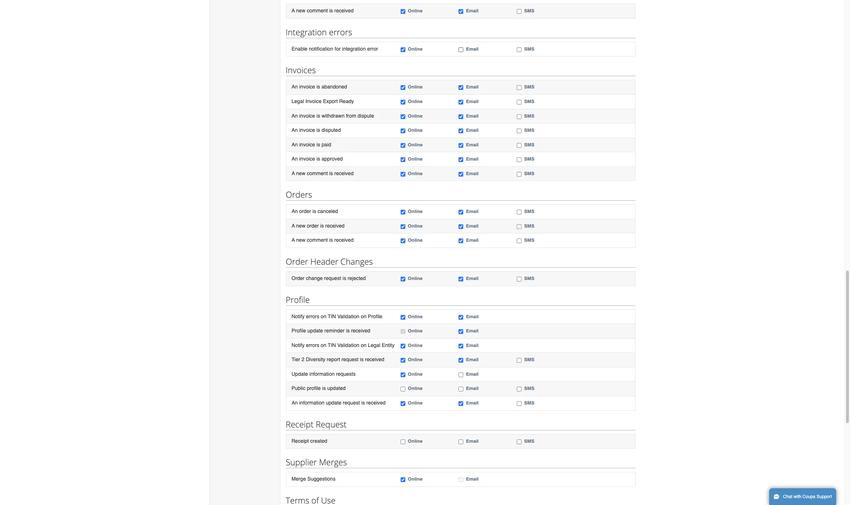 Task type: describe. For each thing, give the bounding box(es) containing it.
created
[[310, 438, 327, 444]]

error
[[367, 46, 378, 52]]

1 a from the top
[[292, 8, 295, 14]]

12 online from the top
[[408, 238, 423, 243]]

invoice for abandoned
[[299, 84, 315, 90]]

2 email from the top
[[466, 46, 479, 52]]

on left entity
[[361, 342, 366, 348]]

22 online from the top
[[408, 476, 423, 482]]

abandoned
[[322, 84, 347, 90]]

invoice for withdrawn
[[299, 113, 315, 119]]

notify for notify errors on tin validation on legal entity
[[292, 342, 305, 348]]

2 new from the top
[[296, 170, 305, 176]]

2 sms from the top
[[524, 46, 534, 52]]

with
[[794, 494, 801, 499]]

2 a new comment is received from the top
[[292, 170, 354, 176]]

update information requests
[[292, 371, 356, 377]]

0 vertical spatial update
[[307, 328, 323, 334]]

invoice for approved
[[299, 156, 315, 162]]

4 online from the top
[[408, 99, 423, 104]]

disputed
[[322, 127, 341, 133]]

invoices
[[286, 64, 316, 76]]

change
[[306, 275, 323, 281]]

20 email from the top
[[466, 400, 479, 406]]

9 online from the top
[[408, 171, 423, 176]]

16 online from the top
[[408, 343, 423, 348]]

dispute
[[358, 113, 374, 119]]

order header changes
[[286, 256, 373, 267]]

diversity
[[306, 357, 325, 362]]

reminder
[[324, 328, 345, 334]]

coupa
[[803, 494, 815, 499]]

merge suggestions
[[292, 476, 335, 482]]

an information update request is received
[[292, 400, 386, 406]]

validation for profile
[[337, 313, 359, 319]]

an for an invoice is withdrawn from dispute
[[292, 113, 298, 119]]

invoice for disputed
[[299, 127, 315, 133]]

header
[[310, 256, 338, 267]]

for
[[335, 46, 341, 52]]

2 comment from the top
[[307, 170, 328, 176]]

0 vertical spatial request
[[324, 275, 341, 281]]

merges
[[319, 456, 347, 468]]

supplier
[[286, 456, 317, 468]]

legal invoice export ready
[[292, 98, 354, 104]]

2 online from the top
[[408, 46, 423, 52]]

1 horizontal spatial update
[[326, 400, 341, 406]]

13 sms from the top
[[524, 276, 534, 281]]

chat
[[783, 494, 792, 499]]

integration
[[286, 26, 327, 38]]

15 sms from the top
[[524, 386, 534, 391]]

changes
[[340, 256, 373, 267]]

10 email from the top
[[466, 209, 479, 214]]

from
[[346, 113, 356, 119]]

4 new from the top
[[296, 237, 305, 243]]

integration
[[342, 46, 366, 52]]

public profile is updated
[[292, 385, 346, 391]]

18 online from the top
[[408, 371, 423, 377]]

canceled
[[318, 208, 338, 214]]

11 online from the top
[[408, 223, 423, 229]]

5 email from the top
[[466, 113, 479, 119]]

approved
[[322, 156, 343, 162]]

9 sms from the top
[[524, 171, 534, 176]]

enable notification for integration error
[[292, 46, 378, 52]]

1 vertical spatial request
[[342, 357, 359, 362]]

1 horizontal spatial legal
[[368, 342, 380, 348]]

receipt for receipt created
[[292, 438, 309, 444]]

7 email from the top
[[466, 142, 479, 147]]

rejected
[[348, 275, 366, 281]]

paid
[[322, 142, 331, 147]]

errors for notify errors on tin validation on legal entity
[[306, 342, 319, 348]]

12 email from the top
[[466, 238, 479, 243]]

6 sms from the top
[[524, 127, 534, 133]]

notify for notify errors on tin validation on profile
[[292, 313, 305, 319]]

an invoice is withdrawn from dispute
[[292, 113, 374, 119]]

11 email from the top
[[466, 223, 479, 229]]

ready
[[339, 98, 354, 104]]

invoice
[[305, 98, 322, 104]]

0 horizontal spatial legal
[[292, 98, 304, 104]]

an for an invoice is approved
[[292, 156, 298, 162]]

requests
[[336, 371, 356, 377]]

suggestions
[[307, 476, 335, 482]]

17 online from the top
[[408, 357, 423, 362]]

notify errors on tin validation on legal entity
[[292, 342, 395, 348]]

validation for legal
[[337, 342, 359, 348]]

updated
[[327, 385, 346, 391]]

22 email from the top
[[466, 476, 479, 482]]

3 new from the top
[[296, 223, 305, 229]]

tin for profile
[[328, 313, 336, 319]]

merge
[[292, 476, 306, 482]]

an order is canceled
[[292, 208, 338, 214]]

1 online from the top
[[408, 8, 423, 14]]

3 a from the top
[[292, 223, 295, 229]]

receipt request
[[286, 418, 347, 430]]

supplier merges
[[286, 456, 347, 468]]



Task type: locate. For each thing, give the bounding box(es) containing it.
order left change
[[292, 275, 305, 281]]

a new comment is received down an invoice is approved
[[292, 170, 354, 176]]

1 invoice from the top
[[299, 84, 315, 90]]

invoice up an invoice is paid at left top
[[299, 127, 315, 133]]

7 an from the top
[[292, 400, 298, 406]]

a
[[292, 8, 295, 14], [292, 170, 295, 176], [292, 223, 295, 229], [292, 237, 295, 243]]

chat with coupa support
[[783, 494, 832, 499]]

4 an from the top
[[292, 142, 298, 147]]

chat with coupa support button
[[769, 488, 836, 505]]

1 vertical spatial validation
[[337, 342, 359, 348]]

18 email from the top
[[466, 371, 479, 377]]

received
[[334, 8, 354, 14], [334, 170, 354, 176], [325, 223, 345, 229], [334, 237, 354, 243], [351, 328, 370, 334], [365, 357, 384, 362], [366, 400, 386, 406]]

new up orders
[[296, 170, 305, 176]]

receipt created
[[292, 438, 327, 444]]

0 vertical spatial errors
[[329, 26, 352, 38]]

14 online from the top
[[408, 314, 423, 319]]

2 vertical spatial request
[[343, 400, 360, 406]]

an invoice is disputed
[[292, 127, 341, 133]]

a down a new order is received
[[292, 237, 295, 243]]

a new comment is received up integration errors
[[292, 8, 354, 14]]

1 vertical spatial order
[[292, 275, 305, 281]]

validation up tier 2 diversity report request is received
[[337, 342, 359, 348]]

4 invoice from the top
[[299, 142, 315, 147]]

update
[[307, 328, 323, 334], [326, 400, 341, 406]]

0 vertical spatial a new comment is received
[[292, 8, 354, 14]]

comment down an invoice is approved
[[307, 170, 328, 176]]

1 an from the top
[[292, 84, 298, 90]]

an
[[292, 84, 298, 90], [292, 113, 298, 119], [292, 127, 298, 133], [292, 142, 298, 147], [292, 156, 298, 162], [292, 208, 298, 214], [292, 400, 298, 406]]

0 vertical spatial tin
[[328, 313, 336, 319]]

request down order header changes
[[324, 275, 341, 281]]

14 email from the top
[[466, 314, 479, 319]]

4 email from the top
[[466, 99, 479, 104]]

21 email from the top
[[466, 438, 479, 444]]

an invoice is approved
[[292, 156, 343, 162]]

an for an information update request is received
[[292, 400, 298, 406]]

20 online from the top
[[408, 400, 423, 406]]

withdrawn
[[322, 113, 345, 119]]

0 vertical spatial validation
[[337, 313, 359, 319]]

order up change
[[286, 256, 308, 267]]

update left reminder
[[307, 328, 323, 334]]

receipt up receipt created
[[286, 418, 314, 430]]

11 sms from the top
[[524, 223, 534, 229]]

0 vertical spatial information
[[309, 371, 335, 377]]

8 online from the top
[[408, 156, 423, 162]]

1 vertical spatial order
[[307, 223, 319, 229]]

1 comment from the top
[[307, 8, 328, 14]]

1 vertical spatial notify
[[292, 342, 305, 348]]

1 vertical spatial tin
[[328, 342, 336, 348]]

is
[[329, 8, 333, 14], [316, 84, 320, 90], [316, 113, 320, 119], [316, 127, 320, 133], [316, 142, 320, 147], [316, 156, 320, 162], [329, 170, 333, 176], [313, 208, 316, 214], [320, 223, 324, 229], [329, 237, 333, 243], [343, 275, 346, 281], [346, 328, 350, 334], [360, 357, 364, 362], [322, 385, 326, 391], [361, 400, 365, 406]]

9 email from the top
[[466, 171, 479, 176]]

16 email from the top
[[466, 343, 479, 348]]

notify up tier
[[292, 342, 305, 348]]

profile for profile update reminder is received
[[292, 328, 306, 334]]

orders
[[286, 189, 312, 200]]

order for order change request is rejected
[[292, 275, 305, 281]]

information down profile
[[299, 400, 324, 406]]

3 a new comment is received from the top
[[292, 237, 354, 243]]

update
[[292, 371, 308, 377]]

request down updated
[[343, 400, 360, 406]]

errors for notify errors on tin validation on profile
[[306, 313, 319, 319]]

3 invoice from the top
[[299, 127, 315, 133]]

errors up diversity
[[306, 342, 319, 348]]

4 a from the top
[[292, 237, 295, 243]]

a new comment is received
[[292, 8, 354, 14], [292, 170, 354, 176], [292, 237, 354, 243]]

an invoice is paid
[[292, 142, 331, 147]]

6 online from the top
[[408, 127, 423, 133]]

an down an invoice is disputed
[[292, 142, 298, 147]]

profile for profile
[[286, 294, 310, 305]]

profile up entity
[[368, 313, 382, 319]]

tin down profile update reminder is received
[[328, 342, 336, 348]]

email
[[466, 8, 479, 14], [466, 46, 479, 52], [466, 84, 479, 90], [466, 99, 479, 104], [466, 113, 479, 119], [466, 127, 479, 133], [466, 142, 479, 147], [466, 156, 479, 162], [466, 171, 479, 176], [466, 209, 479, 214], [466, 223, 479, 229], [466, 238, 479, 243], [466, 276, 479, 281], [466, 314, 479, 319], [466, 328, 479, 334], [466, 343, 479, 348], [466, 357, 479, 362], [466, 371, 479, 377], [466, 386, 479, 391], [466, 400, 479, 406], [466, 438, 479, 444], [466, 476, 479, 482]]

an for an order is canceled
[[292, 208, 298, 214]]

None checkbox
[[517, 9, 522, 14], [459, 47, 463, 52], [517, 47, 522, 52], [401, 85, 405, 90], [459, 100, 463, 105], [401, 114, 405, 119], [517, 114, 522, 119], [517, 129, 522, 133], [517, 143, 522, 148], [459, 157, 463, 162], [517, 157, 522, 162], [459, 210, 463, 215], [401, 224, 405, 229], [459, 224, 463, 229], [517, 224, 522, 229], [401, 239, 405, 243], [517, 239, 522, 243], [401, 277, 405, 282], [401, 315, 405, 320], [459, 344, 463, 348], [401, 358, 405, 363], [517, 358, 522, 363], [459, 373, 463, 377], [401, 387, 405, 392], [459, 387, 463, 392], [517, 387, 522, 392], [401, 401, 405, 406], [459, 477, 463, 482], [517, 9, 522, 14], [459, 47, 463, 52], [517, 47, 522, 52], [401, 85, 405, 90], [459, 100, 463, 105], [401, 114, 405, 119], [517, 114, 522, 119], [517, 129, 522, 133], [517, 143, 522, 148], [459, 157, 463, 162], [517, 157, 522, 162], [459, 210, 463, 215], [401, 224, 405, 229], [459, 224, 463, 229], [517, 224, 522, 229], [401, 239, 405, 243], [517, 239, 522, 243], [401, 277, 405, 282], [401, 315, 405, 320], [459, 344, 463, 348], [401, 358, 405, 363], [517, 358, 522, 363], [459, 373, 463, 377], [401, 387, 405, 392], [459, 387, 463, 392], [517, 387, 522, 392], [401, 401, 405, 406], [459, 477, 463, 482]]

order down orders
[[299, 208, 311, 214]]

invoice up invoice
[[299, 84, 315, 90]]

1 email from the top
[[466, 8, 479, 14]]

request
[[324, 275, 341, 281], [342, 357, 359, 362], [343, 400, 360, 406]]

3 online from the top
[[408, 84, 423, 90]]

0 vertical spatial notify
[[292, 313, 305, 319]]

17 email from the top
[[466, 357, 479, 362]]

1 vertical spatial receipt
[[292, 438, 309, 444]]

errors for integration errors
[[329, 26, 352, 38]]

new down a new order is received
[[296, 237, 305, 243]]

13 email from the top
[[466, 276, 479, 281]]

an down orders
[[292, 208, 298, 214]]

5 an from the top
[[292, 156, 298, 162]]

6 an from the top
[[292, 208, 298, 214]]

None checkbox
[[401, 9, 405, 14], [459, 9, 463, 14], [401, 47, 405, 52], [459, 85, 463, 90], [517, 85, 522, 90], [401, 100, 405, 105], [517, 100, 522, 105], [459, 114, 463, 119], [401, 129, 405, 133], [459, 129, 463, 133], [401, 143, 405, 148], [459, 143, 463, 148], [401, 157, 405, 162], [401, 172, 405, 177], [459, 172, 463, 177], [517, 172, 522, 177], [401, 210, 405, 215], [517, 210, 522, 215], [459, 239, 463, 243], [459, 277, 463, 282], [517, 277, 522, 282], [459, 315, 463, 320], [401, 329, 405, 334], [459, 329, 463, 334], [401, 344, 405, 348], [459, 358, 463, 363], [401, 373, 405, 377], [459, 401, 463, 406], [517, 401, 522, 406], [401, 439, 405, 444], [459, 439, 463, 444], [517, 439, 522, 444], [401, 477, 405, 482], [401, 9, 405, 14], [459, 9, 463, 14], [401, 47, 405, 52], [459, 85, 463, 90], [517, 85, 522, 90], [401, 100, 405, 105], [517, 100, 522, 105], [459, 114, 463, 119], [401, 129, 405, 133], [459, 129, 463, 133], [401, 143, 405, 148], [459, 143, 463, 148], [401, 157, 405, 162], [401, 172, 405, 177], [459, 172, 463, 177], [517, 172, 522, 177], [401, 210, 405, 215], [517, 210, 522, 215], [459, 239, 463, 243], [459, 277, 463, 282], [517, 277, 522, 282], [459, 315, 463, 320], [401, 329, 405, 334], [459, 329, 463, 334], [401, 344, 405, 348], [459, 358, 463, 363], [401, 373, 405, 377], [459, 401, 463, 406], [517, 401, 522, 406], [401, 439, 405, 444], [459, 439, 463, 444], [517, 439, 522, 444], [401, 477, 405, 482]]

0 vertical spatial receipt
[[286, 418, 314, 430]]

new
[[296, 8, 305, 14], [296, 170, 305, 176], [296, 223, 305, 229], [296, 237, 305, 243]]

2 an from the top
[[292, 113, 298, 119]]

an for an invoice is paid
[[292, 142, 298, 147]]

0 vertical spatial profile
[[286, 294, 310, 305]]

1 vertical spatial legal
[[368, 342, 380, 348]]

on down profile update reminder is received
[[321, 342, 326, 348]]

an down invoices
[[292, 84, 298, 90]]

profile down change
[[286, 294, 310, 305]]

1 tin from the top
[[328, 313, 336, 319]]

2
[[302, 357, 304, 362]]

order
[[299, 208, 311, 214], [307, 223, 319, 229]]

validation up reminder
[[337, 313, 359, 319]]

1 sms from the top
[[524, 8, 534, 14]]

comment down a new order is received
[[307, 237, 328, 243]]

public
[[292, 385, 305, 391]]

2 vertical spatial comment
[[307, 237, 328, 243]]

enable
[[292, 46, 307, 52]]

request
[[316, 418, 347, 430]]

an up an invoice is disputed
[[292, 113, 298, 119]]

invoice for paid
[[299, 142, 315, 147]]

7 sms from the top
[[524, 142, 534, 147]]

errors up for
[[329, 26, 352, 38]]

invoice down an invoice is paid at left top
[[299, 156, 315, 162]]

entity
[[382, 342, 395, 348]]

17 sms from the top
[[524, 438, 534, 444]]

8 sms from the top
[[524, 156, 534, 162]]

a new order is received
[[292, 223, 345, 229]]

1 vertical spatial comment
[[307, 170, 328, 176]]

2 tin from the top
[[328, 342, 336, 348]]

invoice down invoice
[[299, 113, 315, 119]]

profile update reminder is received
[[292, 328, 370, 334]]

on
[[321, 313, 326, 319], [361, 313, 366, 319], [321, 342, 326, 348], [361, 342, 366, 348]]

2 invoice from the top
[[299, 113, 315, 119]]

2 vertical spatial errors
[[306, 342, 319, 348]]

profile up tier
[[292, 328, 306, 334]]

an invoice is abandoned
[[292, 84, 347, 90]]

an down an invoice is paid at left top
[[292, 156, 298, 162]]

14 sms from the top
[[524, 357, 534, 362]]

1 vertical spatial update
[[326, 400, 341, 406]]

an for an invoice is abandoned
[[292, 84, 298, 90]]

tin up profile update reminder is received
[[328, 313, 336, 319]]

5 online from the top
[[408, 113, 423, 119]]

3 email from the top
[[466, 84, 479, 90]]

tier
[[292, 357, 300, 362]]

10 online from the top
[[408, 209, 423, 214]]

an up an invoice is paid at left top
[[292, 127, 298, 133]]

support
[[817, 494, 832, 499]]

2 a from the top
[[292, 170, 295, 176]]

2 notify from the top
[[292, 342, 305, 348]]

3 an from the top
[[292, 127, 298, 133]]

4 sms from the top
[[524, 99, 534, 104]]

report
[[327, 357, 340, 362]]

12 sms from the top
[[524, 238, 534, 243]]

3 comment from the top
[[307, 237, 328, 243]]

tin for legal
[[328, 342, 336, 348]]

update down updated
[[326, 400, 341, 406]]

13 online from the top
[[408, 276, 423, 281]]

errors up profile update reminder is received
[[306, 313, 319, 319]]

7 online from the top
[[408, 142, 423, 147]]

0 vertical spatial legal
[[292, 98, 304, 104]]

1 notify from the top
[[292, 313, 305, 319]]

2 vertical spatial a new comment is received
[[292, 237, 354, 243]]

receipt left created
[[292, 438, 309, 444]]

comment
[[307, 8, 328, 14], [307, 170, 328, 176], [307, 237, 328, 243]]

1 vertical spatial information
[[299, 400, 324, 406]]

receipt for receipt request
[[286, 418, 314, 430]]

21 online from the top
[[408, 438, 423, 444]]

order for order header changes
[[286, 256, 308, 267]]

8 email from the top
[[466, 156, 479, 162]]

errors
[[329, 26, 352, 38], [306, 313, 319, 319], [306, 342, 319, 348]]

request up requests
[[342, 357, 359, 362]]

5 sms from the top
[[524, 113, 534, 119]]

an for an invoice is disputed
[[292, 127, 298, 133]]

on up profile update reminder is received
[[321, 313, 326, 319]]

sms
[[524, 8, 534, 14], [524, 46, 534, 52], [524, 84, 534, 90], [524, 99, 534, 104], [524, 113, 534, 119], [524, 127, 534, 133], [524, 142, 534, 147], [524, 156, 534, 162], [524, 171, 534, 176], [524, 209, 534, 214], [524, 223, 534, 229], [524, 238, 534, 243], [524, 276, 534, 281], [524, 357, 534, 362], [524, 386, 534, 391], [524, 400, 534, 406], [524, 438, 534, 444]]

information for update
[[309, 371, 335, 377]]

invoice down an invoice is disputed
[[299, 142, 315, 147]]

notification
[[309, 46, 333, 52]]

16 sms from the top
[[524, 400, 534, 406]]

5 invoice from the top
[[299, 156, 315, 162]]

legal
[[292, 98, 304, 104], [368, 342, 380, 348]]

comment up integration errors
[[307, 8, 328, 14]]

an down public
[[292, 400, 298, 406]]

new down an order is canceled
[[296, 223, 305, 229]]

2 validation from the top
[[337, 342, 359, 348]]

19 online from the top
[[408, 386, 423, 391]]

0 horizontal spatial update
[[307, 328, 323, 334]]

on up notify errors on tin validation on legal entity
[[361, 313, 366, 319]]

information
[[309, 371, 335, 377], [299, 400, 324, 406]]

a down an order is canceled
[[292, 223, 295, 229]]

0 vertical spatial comment
[[307, 8, 328, 14]]

3 sms from the top
[[524, 84, 534, 90]]

legal left entity
[[368, 342, 380, 348]]

information for an
[[299, 400, 324, 406]]

tier 2 diversity report request is received
[[292, 357, 384, 362]]

export
[[323, 98, 338, 104]]

0 vertical spatial order
[[299, 208, 311, 214]]

notify errors on tin validation on profile
[[292, 313, 382, 319]]

validation
[[337, 313, 359, 319], [337, 342, 359, 348]]

0 vertical spatial order
[[286, 256, 308, 267]]

1 a new comment is received from the top
[[292, 8, 354, 14]]

1 vertical spatial errors
[[306, 313, 319, 319]]

1 vertical spatial profile
[[368, 313, 382, 319]]

10 sms from the top
[[524, 209, 534, 214]]

6 email from the top
[[466, 127, 479, 133]]

1 vertical spatial a new comment is received
[[292, 170, 354, 176]]

receipt
[[286, 418, 314, 430], [292, 438, 309, 444]]

15 email from the top
[[466, 328, 479, 334]]

15 online from the top
[[408, 328, 423, 334]]

new up integration
[[296, 8, 305, 14]]

19 email from the top
[[466, 386, 479, 391]]

profile
[[286, 294, 310, 305], [368, 313, 382, 319], [292, 328, 306, 334]]

order
[[286, 256, 308, 267], [292, 275, 305, 281]]

profile
[[307, 385, 321, 391]]

order change request is rejected
[[292, 275, 366, 281]]

notify up profile update reminder is received
[[292, 313, 305, 319]]

order down an order is canceled
[[307, 223, 319, 229]]

notify
[[292, 313, 305, 319], [292, 342, 305, 348]]

integration errors
[[286, 26, 352, 38]]

2 vertical spatial profile
[[292, 328, 306, 334]]

information up public profile is updated
[[309, 371, 335, 377]]

a up orders
[[292, 170, 295, 176]]

1 new from the top
[[296, 8, 305, 14]]

1 validation from the top
[[337, 313, 359, 319]]

a up integration
[[292, 8, 295, 14]]

online
[[408, 8, 423, 14], [408, 46, 423, 52], [408, 84, 423, 90], [408, 99, 423, 104], [408, 113, 423, 119], [408, 127, 423, 133], [408, 142, 423, 147], [408, 156, 423, 162], [408, 171, 423, 176], [408, 209, 423, 214], [408, 223, 423, 229], [408, 238, 423, 243], [408, 276, 423, 281], [408, 314, 423, 319], [408, 328, 423, 334], [408, 343, 423, 348], [408, 357, 423, 362], [408, 371, 423, 377], [408, 386, 423, 391], [408, 400, 423, 406], [408, 438, 423, 444], [408, 476, 423, 482]]

a new comment is received down a new order is received
[[292, 237, 354, 243]]

tin
[[328, 313, 336, 319], [328, 342, 336, 348]]

legal left invoice
[[292, 98, 304, 104]]

invoice
[[299, 84, 315, 90], [299, 113, 315, 119], [299, 127, 315, 133], [299, 142, 315, 147], [299, 156, 315, 162]]



Task type: vqa. For each thing, say whether or not it's contained in the screenshot.
Ratings & References link
no



